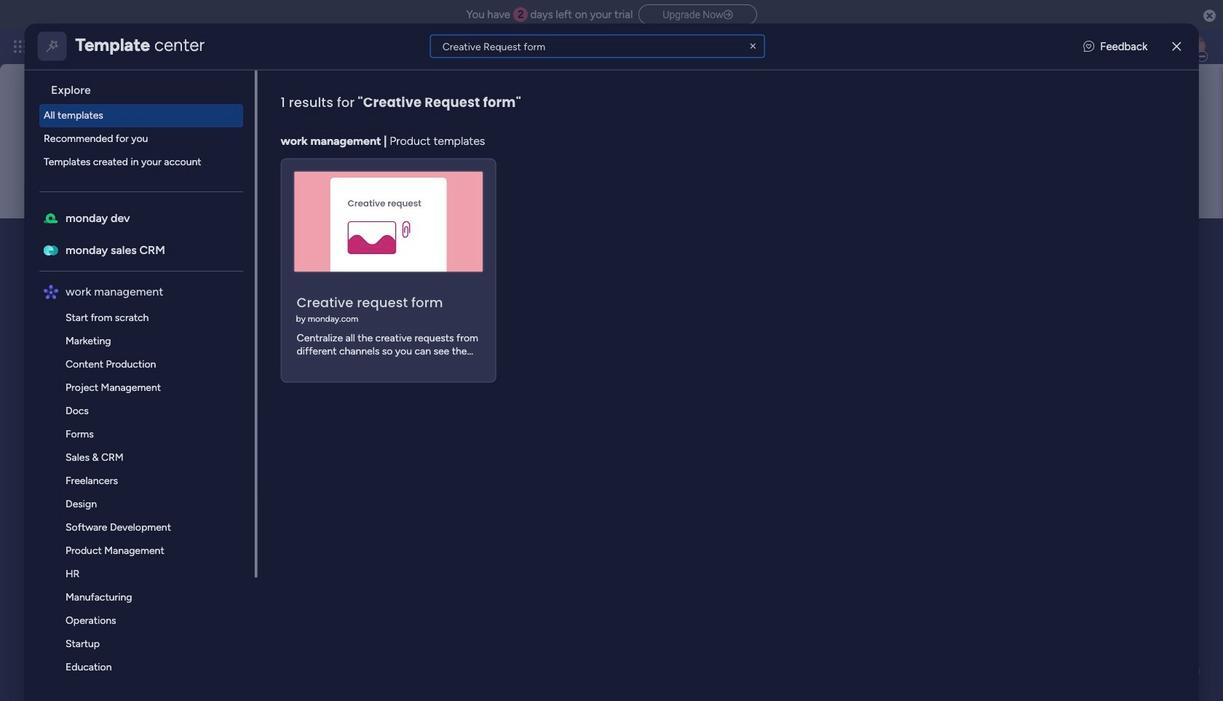 Task type: vqa. For each thing, say whether or not it's contained in the screenshot.
leftmost See
no



Task type: locate. For each thing, give the bounding box(es) containing it.
close image
[[1173, 41, 1182, 52]]

Search by template name, creator or description search field
[[430, 35, 765, 58]]

dapulse rightstroke image
[[724, 9, 733, 20]]

None search field
[[430, 35, 765, 58]]

dapulse close image
[[1204, 9, 1216, 23]]

None field
[[167, 225, 1021, 256]]

work management templates element
[[39, 306, 255, 701]]

v2 user feedback image
[[1084, 38, 1095, 54]]

heading
[[39, 70, 255, 103]]

list box
[[30, 70, 258, 701]]

select product image
[[13, 39, 28, 54]]



Task type: describe. For each thing, give the bounding box(es) containing it.
explore element
[[39, 103, 255, 173]]

help image
[[1129, 39, 1143, 54]]

search everything image
[[1097, 39, 1111, 54]]

james peterson image
[[1183, 35, 1206, 58]]

clear search image
[[748, 40, 759, 52]]



